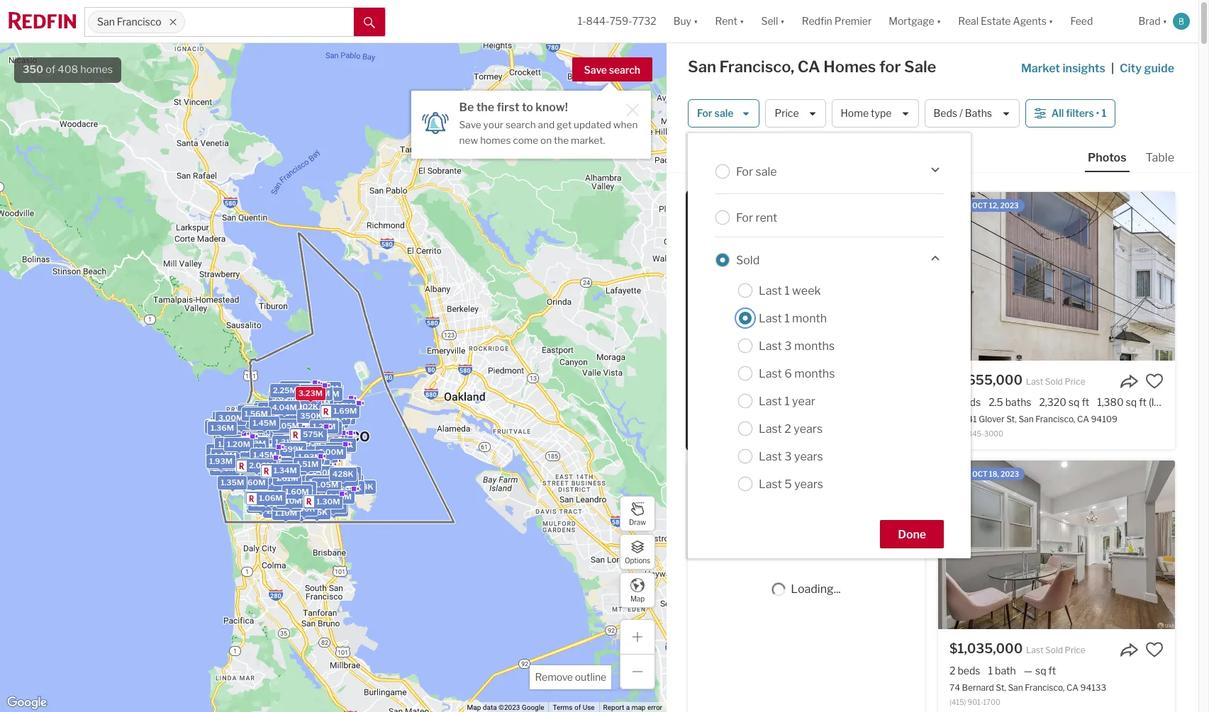 Task type: vqa. For each thing, say whether or not it's contained in the screenshot.
Range
no



Task type: describe. For each thing, give the bounding box(es) containing it.
1 vertical spatial 975k
[[271, 423, 292, 433]]

0 vertical spatial 1.11m
[[288, 451, 309, 461]]

last down 2406 larkin st, san francisco, ca 94109 (415) 929-1500
[[759, 450, 782, 463]]

error
[[647, 704, 662, 712]]

options button
[[620, 535, 655, 570]]

1 for month
[[785, 312, 790, 325]]

1.36m
[[211, 423, 234, 433]]

last 5 years
[[759, 478, 823, 491]]

0 horizontal spatial 1.98m
[[268, 450, 292, 460]]

0 vertical spatial 1.35m
[[241, 455, 264, 465]]

mortgage ▾ button
[[880, 0, 950, 43]]

years for last 3 years
[[794, 450, 823, 463]]

sold up the — sq ft
[[1045, 645, 1063, 656]]

2 vertical spatial 1.21m
[[285, 495, 307, 505]]

agents
[[1013, 15, 1047, 27]]

remove san francisco image
[[169, 18, 177, 26]]

dialog containing for sale
[[688, 133, 971, 559]]

0 vertical spatial 820k
[[319, 416, 340, 426]]

loading... status
[[791, 582, 841, 598]]

loading...
[[791, 583, 841, 596]]

0 vertical spatial 1.18m
[[231, 421, 253, 431]]

last up last 1 month
[[759, 284, 782, 298]]

350
[[23, 63, 43, 76]]

1.23m down 735k
[[322, 505, 345, 515]]

2.40m
[[310, 398, 335, 408]]

2.56m
[[274, 406, 299, 416]]

save search button
[[572, 57, 652, 82]]

2 vertical spatial for
[[736, 211, 753, 224]]

0 horizontal spatial 1.07m
[[210, 457, 233, 467]]

sold for $1,655,000
[[951, 201, 971, 210]]

1 vertical spatial 2.63m
[[274, 459, 299, 469]]

price button
[[766, 99, 826, 128]]

1 vertical spatial 1.69m
[[324, 436, 348, 446]]

1 vertical spatial 1.00m
[[254, 422, 278, 432]]

1 vertical spatial 880k
[[336, 469, 358, 479]]

350 of 408 homes
[[23, 63, 113, 76]]

3.23m
[[298, 388, 323, 398]]

1.97m
[[260, 415, 284, 425]]

1 vertical spatial 2.25m
[[247, 408, 271, 418]]

for inside for sale button
[[697, 107, 712, 119]]

1.23m left 2.14m
[[212, 460, 235, 470]]

1.50m up "2.75m"
[[311, 451, 335, 461]]

mortgage
[[889, 15, 935, 27]]

5.20m
[[286, 468, 311, 477]]

last 1 year
[[759, 395, 815, 408]]

map region
[[0, 0, 753, 713]]

san left francisco
[[97, 16, 115, 28]]

2.11m
[[307, 460, 329, 470]]

know!
[[536, 101, 568, 114]]

the inside save your search and get updated when new homes come on the market.
[[554, 135, 569, 146]]

0 vertical spatial 1.14m
[[329, 403, 351, 413]]

6
[[785, 367, 792, 380]]

825k
[[280, 459, 301, 469]]

985k
[[254, 495, 275, 505]]

0 vertical spatial 750k
[[275, 443, 296, 453]]

1 vertical spatial 1.75m
[[311, 464, 334, 474]]

946k
[[288, 397, 310, 406]]

5
[[785, 478, 792, 491]]

insights
[[1063, 62, 1106, 75]]

homes inside save your search and get updated when new homes come on the market.
[[480, 135, 511, 146]]

when
[[613, 119, 638, 130]]

1 horizontal spatial 1.90m
[[311, 451, 335, 461]]

1 vertical spatial 1.14m
[[320, 499, 342, 508]]

1.91m
[[286, 460, 308, 470]]

1 vertical spatial 1.18m
[[319, 501, 341, 511]]

larkin
[[723, 414, 748, 425]]

0 vertical spatial 1.58m
[[266, 431, 289, 441]]

▾ for sell ▾
[[780, 15, 785, 27]]

©2023
[[499, 704, 520, 712]]

0 vertical spatial 2.00m
[[286, 437, 311, 447]]

0 horizontal spatial 3.00m
[[218, 413, 243, 423]]

0 vertical spatial 1.60m
[[296, 391, 320, 401]]

sold for $3,225,000
[[701, 201, 721, 210]]

0 vertical spatial 1.15m
[[273, 392, 295, 401]]

on
[[540, 135, 552, 146]]

▾ for brad ▾
[[1163, 15, 1167, 27]]

city guide link
[[1120, 60, 1177, 77]]

2,530 sq ft
[[789, 396, 840, 409]]

of for terms
[[574, 704, 581, 712]]

0 horizontal spatial 2.00m
[[249, 461, 274, 471]]

1 vertical spatial 820k
[[305, 468, 326, 478]]

3.81m
[[253, 470, 276, 480]]

0 horizontal spatial 2.55m
[[225, 444, 250, 454]]

save for save search
[[584, 64, 607, 76]]

785k
[[301, 439, 322, 449]]

first
[[497, 101, 520, 114]]

sq for 1,380
[[1126, 396, 1137, 409]]

1 vertical spatial 810k
[[333, 441, 353, 450]]

0 vertical spatial 1.66m
[[304, 393, 327, 402]]

homes
[[824, 57, 876, 76]]

sale
[[904, 57, 936, 76]]

last left the 6 at right
[[759, 367, 782, 380]]

1 horizontal spatial 1.01m
[[316, 384, 338, 394]]

2 vertical spatial 1.06m
[[259, 494, 283, 504]]

655k
[[277, 460, 298, 470]]

1 vertical spatial 2.30m
[[255, 409, 280, 419]]

real
[[958, 15, 979, 27]]

bernard
[[962, 683, 994, 694]]

1 vertical spatial 750k
[[331, 476, 352, 485]]

user photo image
[[1173, 13, 1190, 30]]

2 3.60m from the left
[[272, 393, 297, 403]]

3.20m
[[282, 462, 306, 472]]

san inside 2406 larkin st, san francisco, ca 94109 (415) 929-1500
[[762, 414, 777, 425]]

remove outline
[[535, 672, 606, 684]]

4.83m
[[253, 454, 278, 464]]

900k
[[293, 504, 315, 514]]

915k
[[341, 476, 361, 486]]

oct for $1,655,000
[[972, 201, 988, 210]]

2023 for $1,035,000
[[1001, 470, 1019, 479]]

620k
[[320, 420, 341, 430]]

2 vertical spatial 3.00m
[[304, 461, 330, 471]]

1 vertical spatial 1.43m
[[227, 447, 251, 457]]

428k
[[332, 470, 354, 480]]

price inside button
[[775, 107, 799, 119]]

search inside save your search and get updated when new homes come on the market.
[[506, 119, 536, 130]]

search inside button
[[609, 64, 640, 76]]

1 vertical spatial 1.05m
[[276, 421, 299, 431]]

months for last 3 months
[[794, 339, 835, 353]]

report a map error
[[603, 704, 662, 712]]

done button
[[880, 521, 944, 549]]

0 vertical spatial 950k
[[311, 468, 333, 478]]

956k
[[331, 413, 353, 423]]

years for last 2 years
[[794, 422, 823, 436]]

0 vertical spatial 1.05m
[[316, 390, 339, 400]]

2 horizontal spatial 1.00m
[[295, 397, 319, 407]]

for sale inside for sale button
[[697, 107, 734, 119]]

photo of 39 - 41 glover st, san francisco, ca 94109 image
[[938, 192, 1175, 361]]

market insights | city guide
[[1021, 62, 1174, 75]]

terms of use
[[553, 704, 595, 712]]

1 horizontal spatial 1.81m
[[276, 421, 298, 431]]

for sale button
[[688, 99, 760, 128]]

buy ▾ button
[[665, 0, 707, 43]]

2.90m
[[299, 399, 324, 409]]

1 horizontal spatial 2.55m
[[266, 435, 291, 445]]

1.19m
[[288, 453, 310, 463]]

2023 for $3,225,000
[[750, 201, 769, 210]]

0 horizontal spatial the
[[476, 101, 494, 114]]

1 horizontal spatial sale
[[756, 165, 777, 178]]

beds / baths button
[[924, 99, 1020, 128]]

san down buy ▾ button on the top of the page
[[688, 57, 716, 76]]

2.44m
[[270, 422, 294, 432]]

1.50m down 1.55m
[[213, 464, 237, 474]]

0 horizontal spatial 1.90m
[[270, 423, 293, 433]]

1500
[[734, 430, 751, 438]]

0 vertical spatial 1.63m
[[304, 396, 327, 406]]

0 vertical spatial 2.63m
[[264, 417, 288, 427]]

2.21m
[[287, 459, 310, 469]]

3 for years
[[785, 450, 792, 463]]

9.20m
[[272, 403, 296, 413]]

2.95m
[[262, 416, 286, 426]]

1 vertical spatial 1.63m
[[250, 415, 274, 425]]

rent ▾ button
[[707, 0, 753, 43]]

1 vertical spatial 950k
[[292, 483, 314, 493]]

report a map error link
[[603, 704, 662, 712]]

last 2 years
[[759, 422, 823, 436]]

sold for $1,035,000
[[951, 470, 971, 479]]

come
[[513, 135, 538, 146]]

months for last 6 months
[[794, 367, 835, 380]]

1 vertical spatial 1.60m
[[276, 435, 300, 445]]

market
[[1021, 62, 1060, 75]]

last sold price for $1,655,000
[[1026, 377, 1086, 387]]

2.39m
[[289, 451, 313, 461]]

0 horizontal spatial 1.01m
[[276, 417, 299, 427]]

1 vertical spatial 4.75m
[[246, 476, 271, 486]]

use
[[583, 704, 595, 712]]

last up '2,320'
[[1026, 377, 1043, 387]]

0 vertical spatial 1.43m
[[231, 420, 255, 430]]

$3,225,000
[[699, 373, 773, 388]]

1 horizontal spatial 1.98m
[[295, 451, 318, 461]]

2 vertical spatial 1.05m
[[315, 480, 338, 490]]

last up the $3,225,000 last sold price
[[759, 339, 782, 353]]

94133
[[1080, 683, 1106, 694]]

0 vertical spatial 1.75m
[[288, 442, 311, 452]]

oct for $3,225,000
[[722, 201, 737, 210]]

727k
[[281, 431, 301, 441]]

0 horizontal spatial 880k
[[295, 398, 317, 408]]

1.50m up 1.86m
[[285, 433, 308, 443]]

price up the 94133
[[1065, 645, 1086, 656]]

francisco, inside 74 bernard st, san francisco, ca 94133 (415) 901-1700
[[1025, 683, 1065, 694]]

0 vertical spatial 975k
[[290, 386, 311, 396]]

photo of 2406 larkin st, san francisco, ca 94109 image
[[688, 192, 925, 361]]

google image
[[4, 694, 50, 713]]

4.68m
[[302, 399, 327, 409]]

2.5
[[989, 396, 1003, 409]]

3.75m
[[259, 471, 283, 481]]

1.50m down 1.37m
[[275, 500, 299, 509]]

1 horizontal spatial 3.00m
[[272, 431, 297, 441]]

3.5 baths
[[738, 396, 782, 409]]

1 vertical spatial 1.28m
[[298, 453, 321, 463]]

premier
[[835, 15, 872, 27]]

0 horizontal spatial homes
[[80, 63, 113, 76]]

1 vertical spatial 3.05m
[[288, 465, 313, 475]]

ft for 1,380 sq ft (lot)
[[1139, 396, 1147, 409]]

2 horizontal spatial 2.00m
[[319, 448, 344, 458]]

table button
[[1143, 150, 1177, 171]]

st, for larkin
[[750, 414, 760, 425]]

rent ▾
[[715, 15, 744, 27]]

3.85m
[[287, 451, 312, 461]]

▾ for mortgage ▾
[[937, 15, 941, 27]]

ft for 2,530 sq ft
[[832, 396, 840, 409]]

0 vertical spatial 4.75m
[[311, 398, 335, 407]]

0 vertical spatial 1.84m
[[269, 436, 293, 446]]

1.29m
[[307, 398, 330, 408]]

google
[[522, 704, 544, 712]]

2 horizontal spatial 1.07m
[[329, 402, 353, 411]]

0 vertical spatial 1.69m
[[333, 406, 357, 416]]

1.54m
[[327, 474, 351, 484]]

buy
[[674, 15, 691, 27]]

2 vertical spatial 975k
[[293, 460, 314, 470]]

1 3.60m from the left
[[273, 393, 298, 402]]

1 vertical spatial 1.81m
[[247, 439, 269, 449]]

▾ for buy ▾
[[694, 15, 698, 27]]

francisco, down sell
[[720, 57, 794, 76]]

1 vertical spatial 1.06m
[[317, 436, 341, 446]]

report
[[603, 704, 624, 712]]

0 vertical spatial 1.21m
[[225, 462, 247, 472]]

1.08m
[[273, 417, 297, 427]]

1 vertical spatial for
[[736, 165, 753, 178]]

2.05m
[[297, 441, 322, 450]]

2 vertical spatial 1.60m
[[285, 487, 309, 497]]

2 vertical spatial 2.25m
[[290, 430, 314, 440]]

home
[[841, 107, 869, 119]]

sold oct 12, 2023
[[951, 201, 1019, 210]]

sold inside the $3,225,000 last sold price
[[796, 377, 814, 387]]



Task type: locate. For each thing, give the bounding box(es) containing it.
3
[[785, 339, 792, 353], [785, 450, 792, 463]]

map down options
[[630, 595, 645, 603]]

|
[[1111, 62, 1114, 75]]

1 right •
[[1102, 107, 1107, 119]]

table
[[1146, 151, 1174, 165]]

2 vertical spatial 1.00m
[[218, 449, 242, 459]]

save inside save your search and get updated when new homes come on the market.
[[459, 119, 481, 130]]

home type
[[841, 107, 892, 119]]

▾ inside the real estate agents ▾ link
[[1049, 15, 1053, 27]]

1.18m right 900k
[[319, 501, 341, 511]]

ft left 1,380
[[1082, 396, 1089, 409]]

1.06m down 3.68m at the bottom of the page
[[259, 494, 283, 504]]

1.61m
[[276, 474, 298, 484]]

1 horizontal spatial of
[[574, 704, 581, 712]]

(415) for 2406
[[699, 430, 716, 438]]

all
[[1052, 107, 1064, 119]]

last left 5
[[759, 478, 782, 491]]

last inside the $3,225,000 last sold price
[[777, 377, 794, 387]]

1.81m
[[276, 421, 298, 431], [247, 439, 269, 449]]

0 horizontal spatial 2.30m
[[255, 409, 280, 419]]

units
[[300, 388, 319, 398], [306, 398, 325, 408], [329, 401, 349, 411], [303, 406, 322, 416], [305, 412, 324, 422], [287, 463, 307, 473]]

years down 2,530 on the right bottom of the page
[[794, 422, 823, 436]]

1.33m
[[232, 449, 255, 458], [292, 453, 315, 463], [240, 458, 264, 468]]

955k
[[303, 432, 324, 442]]

sold left the 13,
[[701, 201, 721, 210]]

3.00m
[[218, 413, 243, 423], [272, 431, 297, 441], [304, 461, 330, 471]]

1 horizontal spatial 2.00m
[[286, 437, 311, 447]]

favorite button image for $1,035,000
[[1145, 641, 1164, 660]]

updated
[[574, 119, 611, 130]]

1 for week
[[785, 284, 790, 298]]

data
[[483, 704, 497, 712]]

of for 350
[[46, 63, 55, 76]]

6 ▾ from the left
[[1163, 15, 1167, 27]]

ft for — sq ft
[[1049, 665, 1056, 677]]

0 vertical spatial homes
[[80, 63, 113, 76]]

st, inside 74 bernard st, san francisco, ca 94133 (415) 901-1700
[[996, 683, 1006, 694]]

1 left bath
[[988, 665, 993, 677]]

francisco, inside 39 - 41 glover st, san francisco, ca 94109 (415) 345-3000
[[1036, 414, 1075, 425]]

1 horizontal spatial 1.18m
[[319, 501, 341, 511]]

1 favorite button checkbox from the top
[[1145, 372, 1164, 391]]

draw
[[629, 518, 646, 527]]

filters
[[1066, 107, 1094, 119]]

st, down 3.5 baths
[[750, 414, 760, 425]]

1.14m down 780k
[[320, 499, 342, 508]]

0 horizontal spatial baths
[[755, 396, 782, 409]]

▾ inside sell ▾ dropdown button
[[780, 15, 785, 27]]

(415) down 74
[[950, 699, 966, 707]]

1 vertical spatial 1.84m
[[262, 466, 286, 476]]

950k down the 1.62m
[[311, 468, 333, 478]]

st, inside 2406 larkin st, san francisco, ca 94109 (415) 929-1500
[[750, 414, 760, 425]]

map inside button
[[630, 595, 645, 603]]

save inside button
[[584, 64, 607, 76]]

save down 844-
[[584, 64, 607, 76]]

years for last 5 years
[[794, 478, 823, 491]]

outline
[[575, 672, 606, 684]]

1.86m
[[291, 443, 314, 453]]

ca left homes
[[798, 57, 820, 76]]

new
[[459, 135, 478, 146]]

748k
[[352, 482, 373, 492]]

570k
[[307, 403, 328, 413]]

1 vertical spatial 1.15m
[[211, 458, 233, 468]]

sq for 2,320
[[1069, 396, 1080, 409]]

homes down your
[[480, 135, 511, 146]]

1 vertical spatial 1.66m
[[263, 496, 286, 506]]

(415) for 74
[[950, 699, 966, 707]]

rent ▾ button
[[715, 0, 744, 43]]

888k
[[280, 403, 301, 413]]

ca inside 74 bernard st, san francisco, ca 94133 (415) 901-1700
[[1067, 683, 1079, 694]]

(415) inside 2406 larkin st, san francisco, ca 94109 (415) 929-1500
[[699, 430, 716, 438]]

0 horizontal spatial 750k
[[275, 443, 296, 453]]

baths down the $3,225,000 last sold price
[[755, 396, 782, 409]]

1 vertical spatial 1.11m
[[315, 498, 336, 508]]

for rent
[[736, 211, 777, 224]]

1.06m down 1.22m
[[317, 436, 341, 446]]

1.23m
[[321, 441, 344, 450], [241, 458, 264, 468], [212, 460, 235, 470], [322, 505, 345, 515]]

beds for $1,035,000
[[958, 665, 980, 677]]

ft right —
[[1049, 665, 1056, 677]]

2.01m
[[287, 426, 310, 436]]

1.45m
[[298, 386, 321, 396], [274, 408, 298, 418], [253, 418, 276, 428], [250, 445, 273, 455], [253, 450, 277, 460], [265, 477, 288, 487]]

2.65m
[[252, 442, 276, 452]]

94109 down 1,380
[[1091, 414, 1118, 425]]

1 horizontal spatial 94109
[[1091, 414, 1118, 425]]

0 vertical spatial last sold price
[[1026, 377, 1086, 387]]

1 baths from the left
[[755, 396, 782, 409]]

search down 759-
[[609, 64, 640, 76]]

39
[[950, 414, 961, 425]]

1 vertical spatial the
[[554, 135, 569, 146]]

4.85m
[[324, 442, 349, 452]]

2 baths from the left
[[1005, 396, 1032, 409]]

baths for 2.5 baths
[[1005, 396, 1032, 409]]

(415) inside 74 bernard st, san francisco, ca 94133 (415) 901-1700
[[950, 699, 966, 707]]

ft right the year
[[832, 396, 840, 409]]

0 vertical spatial 3.05m
[[279, 447, 304, 457]]

map for map data ©2023 google
[[467, 704, 481, 712]]

st, down 2.5 baths
[[1007, 414, 1017, 425]]

oct left 18,
[[972, 470, 988, 479]]

2 vertical spatial 1.28m
[[308, 477, 332, 487]]

$3,225,000 last sold price
[[699, 373, 836, 388]]

favorite button image for $1,655,000
[[1145, 372, 1164, 391]]

sq right —
[[1035, 665, 1046, 677]]

favorite button checkbox
[[1145, 372, 1164, 391], [1145, 641, 1164, 660]]

74 bernard st, san francisco, ca 94133 (415) 901-1700
[[950, 683, 1106, 707]]

94109 inside 39 - 41 glover st, san francisco, ca 94109 (415) 345-3000
[[1091, 414, 1118, 425]]

sq
[[819, 396, 830, 409], [1069, 396, 1080, 409], [1126, 396, 1137, 409], [1035, 665, 1046, 677]]

1.23m down 1.96m
[[241, 458, 264, 468]]

2 favorite button image from the top
[[1145, 641, 1164, 660]]

francisco, down '2,320'
[[1036, 414, 1075, 425]]

1.23m up the 1.62m
[[321, 441, 344, 450]]

remove outline button
[[530, 666, 611, 690]]

855k
[[291, 398, 313, 408]]

775k
[[242, 451, 262, 460]]

929-
[[717, 430, 734, 438]]

1 vertical spatial 1.35m
[[221, 478, 244, 488]]

1 vertical spatial 3.00m
[[272, 431, 297, 441]]

0 horizontal spatial 1.00m
[[218, 449, 242, 459]]

2 vertical spatial years
[[794, 478, 823, 491]]

1 vertical spatial 1.21m
[[271, 478, 293, 488]]

0 horizontal spatial for sale
[[697, 107, 734, 119]]

4 ▾ from the left
[[937, 15, 941, 27]]

(415) inside 39 - 41 glover st, san francisco, ca 94109 (415) 345-3000
[[950, 430, 966, 438]]

san down 3.5 baths
[[762, 414, 777, 425]]

favorite button image
[[1145, 372, 1164, 391], [1145, 641, 1164, 660]]

francisco, down the — sq ft
[[1025, 683, 1065, 694]]

1 vertical spatial map
[[467, 704, 481, 712]]

902k
[[297, 402, 319, 412]]

of left 408
[[46, 63, 55, 76]]

14.3m
[[257, 405, 280, 415]]

0 vertical spatial 3.00m
[[218, 413, 243, 423]]

1 vertical spatial homes
[[480, 135, 511, 146]]

ca down 2,530 sq ft at the bottom right
[[821, 414, 833, 425]]

2.03m
[[250, 442, 275, 452]]

favorite button checkbox for $1,035,000
[[1145, 641, 1164, 660]]

1.25m
[[260, 415, 283, 425], [219, 437, 242, 447], [311, 443, 334, 453], [287, 453, 310, 463], [246, 461, 269, 471], [270, 464, 293, 474], [252, 494, 276, 504], [249, 497, 273, 507], [266, 507, 289, 517]]

0 horizontal spatial 1.11m
[[288, 451, 309, 461]]

0 vertical spatial 1.00m
[[295, 397, 319, 407]]

350k
[[300, 412, 322, 422], [322, 413, 344, 423], [317, 477, 338, 487]]

1.18m
[[231, 421, 253, 431], [319, 501, 341, 511]]

be the first to know! dialog
[[411, 82, 651, 159]]

brad ▾
[[1139, 15, 1167, 27]]

1.20m
[[229, 418, 253, 428], [290, 427, 313, 437], [227, 440, 250, 450], [218, 440, 241, 450], [220, 460, 243, 470], [244, 472, 267, 482], [233, 478, 256, 488]]

1.15m up 9.20m
[[273, 392, 295, 401]]

▾ for rent ▾
[[740, 15, 744, 27]]

None search field
[[185, 8, 354, 36]]

1 horizontal spatial 2.30m
[[293, 393, 318, 403]]

94109 down 2,530 sq ft at the bottom right
[[834, 414, 861, 425]]

0 vertical spatial 4.20m
[[282, 430, 306, 440]]

1 horizontal spatial for sale
[[736, 165, 777, 178]]

0 vertical spatial for sale
[[697, 107, 734, 119]]

last down the $3,225,000 last sold price
[[759, 395, 782, 408]]

terms of use link
[[553, 704, 595, 712]]

(415) down 2406
[[699, 430, 716, 438]]

1 4.20m from the top
[[282, 430, 306, 440]]

1 horizontal spatial 750k
[[331, 476, 352, 485]]

1.07m
[[329, 402, 353, 411], [240, 410, 263, 420], [210, 457, 233, 467]]

1-844-759-7732 link
[[578, 15, 657, 27]]

beds for $1,655,000
[[958, 396, 981, 409]]

0 horizontal spatial 1.63m
[[250, 415, 274, 425]]

last up the — sq ft
[[1026, 645, 1044, 656]]

last up the last 1 year
[[777, 377, 794, 387]]

▾ inside buy ▾ dropdown button
[[694, 15, 698, 27]]

san down bath
[[1008, 683, 1023, 694]]

1 left the year
[[785, 395, 790, 408]]

1 vertical spatial 1.01m
[[276, 417, 299, 427]]

1.63m
[[304, 396, 327, 406], [250, 415, 274, 425]]

1 vertical spatial last sold price
[[1026, 645, 1086, 656]]

1.14m up 700k
[[329, 403, 351, 413]]

1 last sold price from the top
[[1026, 377, 1086, 387]]

ft
[[832, 396, 840, 409], [1082, 396, 1089, 409], [1139, 396, 1147, 409], [1049, 665, 1056, 677]]

save for save your search and get updated when new homes come on the market.
[[459, 119, 481, 130]]

2023 for $1,655,000
[[1000, 201, 1019, 210]]

last down last 1 week
[[759, 312, 782, 325]]

beds up bernard
[[958, 665, 980, 677]]

0 vertical spatial 2.25m
[[273, 386, 297, 396]]

1.84m
[[269, 436, 293, 446], [262, 466, 286, 476]]

1 vertical spatial 1.90m
[[311, 451, 335, 461]]

st, for bernard
[[996, 683, 1006, 694]]

0 horizontal spatial 1.18m
[[231, 421, 253, 431]]

2 beds
[[950, 665, 980, 677]]

price up 2,320 sq ft
[[1065, 377, 1086, 387]]

price up 2,530 sq ft at the bottom right
[[815, 377, 836, 387]]

3.60m up the 4.04m
[[273, 393, 298, 402]]

sq right '2,320'
[[1069, 396, 1080, 409]]

0 vertical spatial for
[[697, 107, 712, 119]]

1 ▾ from the left
[[694, 15, 698, 27]]

1.21m down 1.37m
[[285, 495, 307, 505]]

▾ right sell
[[780, 15, 785, 27]]

sold left 18,
[[951, 470, 971, 479]]

1.06m down '972k'
[[315, 423, 339, 433]]

3 ▾ from the left
[[780, 15, 785, 27]]

1.35m down 1.42m
[[221, 478, 244, 488]]

map data ©2023 google
[[467, 704, 544, 712]]

oct for $1,035,000
[[972, 470, 988, 479]]

0 vertical spatial save
[[584, 64, 607, 76]]

months down month at the top right of the page
[[794, 339, 835, 353]]

1.71m
[[216, 414, 237, 424]]

800k
[[331, 405, 353, 415]]

▾ right brad
[[1163, 15, 1167, 27]]

real estate agents ▾ button
[[950, 0, 1062, 43]]

599k
[[282, 444, 304, 454], [282, 444, 304, 454]]

last sold price for $1,035,000
[[1026, 645, 1086, 656]]

0 vertical spatial 810k
[[300, 394, 320, 404]]

sold oct 18, 2023
[[951, 470, 1019, 479]]

(lot)
[[1149, 396, 1167, 409]]

1 vertical spatial 3
[[785, 450, 792, 463]]

beds / baths
[[934, 107, 992, 119]]

2.18m
[[283, 447, 306, 457]]

3.60m up 9.20m
[[272, 393, 297, 403]]

1.31m
[[278, 435, 300, 445], [275, 438, 297, 448]]

820k
[[319, 416, 340, 426], [305, 468, 326, 478]]

0 horizontal spatial 810k
[[300, 394, 320, 404]]

0 vertical spatial 2.30m
[[293, 393, 318, 403]]

844-
[[586, 15, 610, 27]]

1 3 from the top
[[785, 339, 792, 353]]

sale inside button
[[715, 107, 734, 119]]

0 horizontal spatial of
[[46, 63, 55, 76]]

baths right 2.5
[[1005, 396, 1032, 409]]

1.06m
[[315, 423, 339, 433], [317, 436, 341, 446], [259, 494, 283, 504]]

1 horizontal spatial 1.63m
[[304, 396, 327, 406]]

0 vertical spatial sale
[[715, 107, 734, 119]]

san inside 39 - 41 glover st, san francisco, ca 94109 (415) 345-3000
[[1019, 414, 1034, 425]]

photos
[[1088, 151, 1127, 165]]

ca inside 39 - 41 glover st, san francisco, ca 94109 (415) 345-3000
[[1077, 414, 1089, 425]]

st, inside 39 - 41 glover st, san francisco, ca 94109 (415) 345-3000
[[1007, 414, 1017, 425]]

3 up 5
[[785, 450, 792, 463]]

beds right 4
[[958, 396, 981, 409]]

years right 5
[[794, 478, 823, 491]]

baths for 3.5 baths
[[755, 396, 782, 409]]

photo of 74 bernard st, san francisco, ca 94133 image
[[938, 461, 1175, 630]]

1.00m
[[295, 397, 319, 407], [254, 422, 278, 432], [218, 449, 242, 459]]

1 horizontal spatial 4.75m
[[311, 398, 335, 407]]

0 horizontal spatial 1.15m
[[211, 458, 233, 468]]

(415) down 39
[[950, 430, 966, 438]]

3 for months
[[785, 339, 792, 353]]

st, up 1700
[[996, 683, 1006, 694]]

1 left week
[[785, 284, 790, 298]]

1 vertical spatial favorite button checkbox
[[1145, 641, 1164, 660]]

san inside 74 bernard st, san francisco, ca 94133 (415) 901-1700
[[1008, 683, 1023, 694]]

sq right 1,380
[[1126, 396, 1137, 409]]

2 ▾ from the left
[[740, 15, 744, 27]]

0 vertical spatial favorite button checkbox
[[1145, 372, 1164, 391]]

2.55m up 1.42m
[[225, 444, 250, 454]]

dialog
[[688, 133, 971, 559]]

1.72m
[[301, 391, 323, 401]]

▾ right 'agents'
[[1049, 15, 1053, 27]]

▾ inside mortgage ▾ dropdown button
[[937, 15, 941, 27]]

last 1 week
[[759, 284, 821, 298]]

5 ▾ from the left
[[1049, 15, 1053, 27]]

1 favorite button image from the top
[[1145, 372, 1164, 391]]

8.25m
[[288, 386, 313, 396]]

map left data
[[467, 704, 481, 712]]

1 vertical spatial 2.00m
[[319, 448, 344, 458]]

ca inside 2406 larkin st, san francisco, ca 94109 (415) 929-1500
[[821, 414, 833, 425]]

1 vertical spatial years
[[794, 450, 823, 463]]

2 vertical spatial 2.00m
[[249, 461, 274, 471]]

74
[[950, 683, 960, 694]]

2 94109 from the left
[[1091, 414, 1118, 425]]

1.18m up 430k
[[231, 421, 253, 431]]

823k
[[319, 444, 340, 454]]

price down san francisco, ca homes for sale
[[775, 107, 799, 119]]

last sold price up the — sq ft
[[1026, 645, 1086, 656]]

2 favorite button checkbox from the top
[[1145, 641, 1164, 660]]

1 horizontal spatial 1.11m
[[315, 498, 336, 508]]

1 horizontal spatial 1.07m
[[240, 410, 263, 420]]

homes
[[80, 63, 113, 76], [480, 135, 511, 146]]

1.21m down 1.34m
[[271, 478, 293, 488]]

18,
[[989, 470, 999, 479]]

years up last 5 years
[[794, 450, 823, 463]]

1.35m down 2.73m
[[241, 455, 264, 465]]

1 vertical spatial for sale
[[736, 165, 777, 178]]

2023 up "for rent"
[[750, 201, 769, 210]]

2023 right 18,
[[1001, 470, 1019, 479]]

▾ right buy
[[694, 15, 698, 27]]

2 3 from the top
[[785, 450, 792, 463]]

2.33m
[[271, 438, 295, 448]]

rent
[[715, 15, 738, 27]]

1 horizontal spatial 1.15m
[[273, 392, 295, 401]]

1 horizontal spatial baths
[[1005, 396, 1032, 409]]

1.53m
[[243, 439, 266, 449], [283, 439, 306, 449], [221, 465, 244, 475], [221, 476, 245, 486]]

1 vertical spatial 4.20m
[[282, 454, 307, 464]]

0 vertical spatial search
[[609, 64, 640, 76]]

real estate agents ▾
[[958, 15, 1053, 27]]

2,320
[[1039, 396, 1067, 409]]

sold down "for rent"
[[736, 254, 760, 267]]

sold up '2,320'
[[1045, 377, 1063, 387]]

1 vertical spatial search
[[506, 119, 536, 130]]

2 4.20m from the top
[[282, 454, 307, 464]]

your
[[483, 119, 504, 130]]

1.66m
[[304, 393, 327, 402], [263, 496, 286, 506]]

1.11m
[[288, 451, 309, 461], [315, 498, 336, 508]]

41
[[968, 414, 977, 425]]

last sold price up '2,320'
[[1026, 377, 1086, 387]]

francisco, inside 2406 larkin st, san francisco, ca 94109 (415) 929-1500
[[779, 414, 819, 425]]

1.15m left 2.14m
[[211, 458, 233, 468]]

for sale
[[697, 107, 734, 119], [736, 165, 777, 178]]

1.50m up 1.42m
[[220, 441, 244, 451]]

1 inside button
[[1102, 107, 1107, 119]]

94109 inside 2406 larkin st, san francisco, ca 94109 (415) 929-1500
[[834, 414, 861, 425]]

sell
[[761, 15, 778, 27]]

0 vertical spatial 1.28m
[[280, 406, 303, 416]]

ft left "(lot)"
[[1139, 396, 1147, 409]]

1 vertical spatial save
[[459, 119, 481, 130]]

— sq ft
[[1024, 665, 1056, 677]]

1 vertical spatial of
[[574, 704, 581, 712]]

1 horizontal spatial search
[[609, 64, 640, 76]]

sq for —
[[1035, 665, 1046, 677]]

months right the 6 at right
[[794, 367, 835, 380]]

2.55m down 760k
[[266, 435, 291, 445]]

0 horizontal spatial 1.81m
[[247, 439, 269, 449]]

3.45m
[[256, 460, 280, 470]]

▾ right rent
[[740, 15, 744, 27]]

▾ inside rent ▾ dropdown button
[[740, 15, 744, 27]]

1 94109 from the left
[[834, 414, 861, 425]]

last right 1500 at right
[[759, 422, 782, 436]]

san francisco
[[97, 16, 162, 28]]

1.90m
[[270, 423, 293, 433], [311, 451, 335, 461]]

map for map
[[630, 595, 645, 603]]

submit search image
[[364, 17, 375, 28]]

0 vertical spatial 1.01m
[[316, 384, 338, 394]]

sq for 2,530
[[819, 396, 830, 409]]

1 vertical spatial 1.58m
[[266, 464, 290, 474]]

1 for year
[[785, 395, 790, 408]]

of left use
[[574, 704, 581, 712]]

price inside the $3,225,000 last sold price
[[815, 377, 836, 387]]

2 last sold price from the top
[[1026, 645, 1086, 656]]

0 vertical spatial favorite button image
[[1145, 372, 1164, 391]]

sq right the year
[[819, 396, 830, 409]]

1.50m
[[285, 433, 308, 443], [220, 441, 244, 451], [311, 451, 335, 461], [213, 464, 237, 474], [275, 500, 299, 509]]

0 vertical spatial 3
[[785, 339, 792, 353]]

ft for 2,320 sq ft
[[1082, 396, 1089, 409]]

1 left month at the top right of the page
[[785, 312, 790, 325]]

0 horizontal spatial sale
[[715, 107, 734, 119]]

0 vertical spatial 1.06m
[[315, 423, 339, 433]]

homes right 408
[[80, 63, 113, 76]]

oct left 12,
[[972, 201, 988, 210]]

favorite button checkbox for $1,655,000
[[1145, 372, 1164, 391]]

save up new
[[459, 119, 481, 130]]



